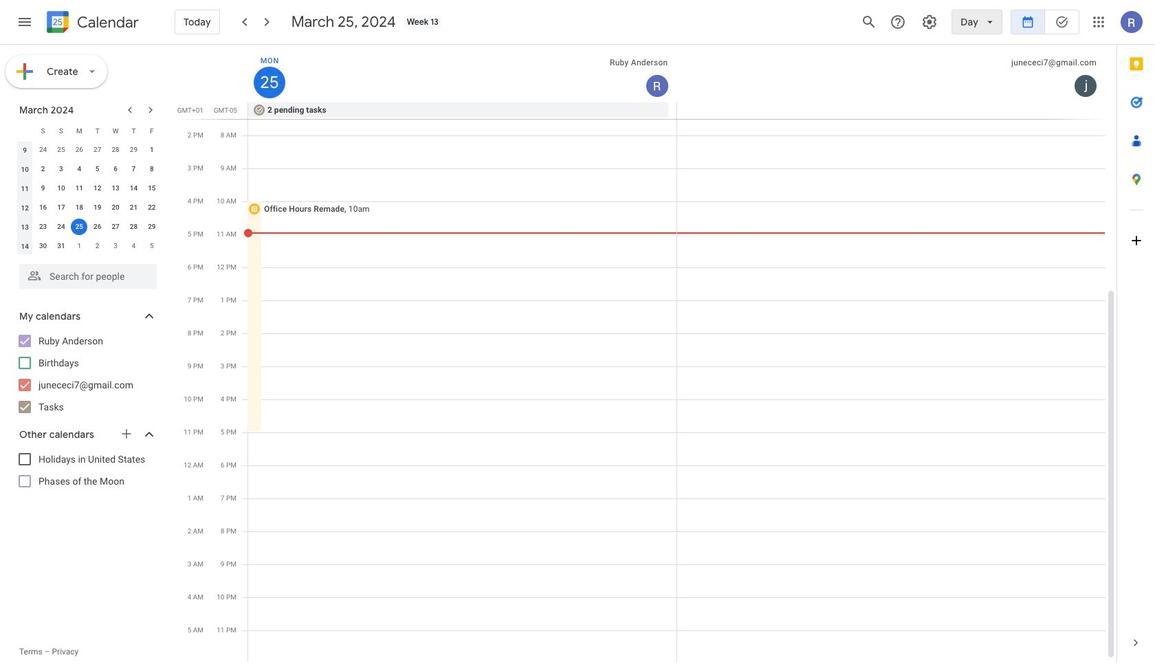 Task type: vqa. For each thing, say whether or not it's contained in the screenshot.
February 29 element
yes



Task type: describe. For each thing, give the bounding box(es) containing it.
12 element
[[89, 180, 106, 197]]

23 element
[[35, 219, 51, 235]]

8 element
[[144, 161, 160, 178]]

monday, march 25, today element
[[254, 67, 286, 98]]

add other calendars image
[[120, 427, 133, 441]]

february 27 element
[[89, 142, 106, 158]]

5 element
[[89, 161, 106, 178]]

3 element
[[53, 161, 69, 178]]

13 element
[[107, 180, 124, 197]]

cell inside march 2024 "grid"
[[70, 217, 88, 237]]

20 element
[[107, 200, 124, 216]]

21 element
[[126, 200, 142, 216]]

9 element
[[35, 180, 51, 197]]

30 element
[[35, 238, 51, 255]]

15 element
[[144, 180, 160, 197]]

heading inside calendar element
[[74, 14, 139, 31]]

4 element
[[71, 161, 88, 178]]

february 26 element
[[71, 142, 88, 158]]

18 element
[[71, 200, 88, 216]]

my calendars list
[[3, 330, 171, 418]]

29 element
[[144, 219, 160, 235]]

column header inside march 2024 "grid"
[[16, 121, 34, 140]]

april 3 element
[[107, 238, 124, 255]]

17 element
[[53, 200, 69, 216]]

7 element
[[126, 161, 142, 178]]

11 element
[[71, 180, 88, 197]]

settings menu image
[[922, 14, 939, 30]]

february 28 element
[[107, 142, 124, 158]]



Task type: locate. For each thing, give the bounding box(es) containing it.
None search field
[[0, 259, 171, 289]]

Search for people text field
[[28, 264, 149, 289]]

other calendars list
[[3, 449, 171, 493]]

0 vertical spatial column header
[[248, 45, 677, 103]]

row group inside march 2024 "grid"
[[16, 140, 161, 256]]

row group
[[16, 140, 161, 256]]

april 4 element
[[126, 238, 142, 255]]

column header
[[248, 45, 677, 103], [16, 121, 34, 140]]

16 element
[[35, 200, 51, 216]]

main drawer image
[[17, 14, 33, 30]]

2 element
[[35, 161, 51, 178]]

april 1 element
[[71, 238, 88, 255]]

22 element
[[144, 200, 160, 216]]

february 29 element
[[126, 142, 142, 158]]

6 element
[[107, 161, 124, 178]]

14 element
[[126, 180, 142, 197]]

1 element
[[144, 142, 160, 158]]

april 2 element
[[89, 238, 106, 255]]

cell
[[70, 217, 88, 237]]

28 element
[[126, 219, 142, 235]]

25, today element
[[71, 219, 88, 235]]

march 2024 grid
[[13, 121, 161, 256]]

calendar element
[[44, 8, 139, 39]]

grid
[[176, 45, 1117, 663]]

tab list
[[1118, 45, 1156, 624]]

heading
[[74, 14, 139, 31]]

31 element
[[53, 238, 69, 255]]

26 element
[[89, 219, 106, 235]]

0 horizontal spatial column header
[[16, 121, 34, 140]]

february 25 element
[[53, 142, 69, 158]]

24 element
[[53, 219, 69, 235]]

1 horizontal spatial column header
[[248, 45, 677, 103]]

27 element
[[107, 219, 124, 235]]

april 5 element
[[144, 238, 160, 255]]

10 element
[[53, 180, 69, 197]]

february 24 element
[[35, 142, 51, 158]]

row
[[242, 103, 1117, 119], [16, 121, 161, 140], [16, 140, 161, 160], [16, 160, 161, 179], [16, 179, 161, 198], [16, 198, 161, 217], [16, 217, 161, 237], [16, 237, 161, 256]]

19 element
[[89, 200, 106, 216]]

1 vertical spatial column header
[[16, 121, 34, 140]]



